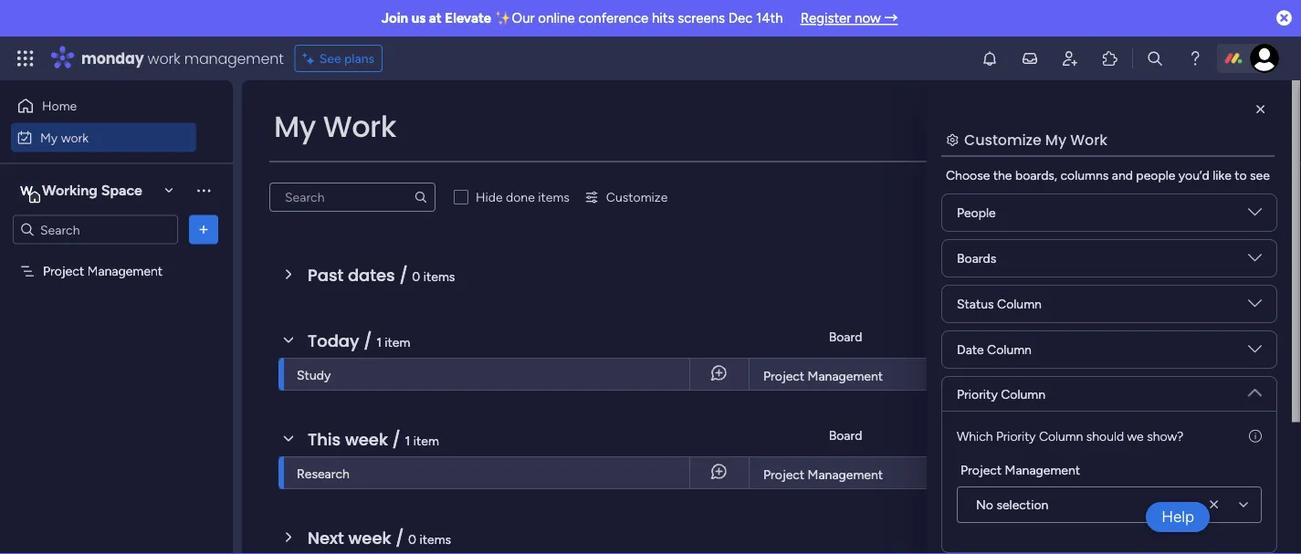 Task type: vqa. For each thing, say whether or not it's contained in the screenshot.
dapulse dropdown down arrow image associated with Priority Column
yes



Task type: locate. For each thing, give the bounding box(es) containing it.
0 for past dates /
[[412, 269, 420, 284]]

0 inside past dates / 0 items
[[412, 269, 420, 284]]

customize button
[[577, 183, 675, 212]]

working space
[[42, 182, 142, 199]]

the
[[994, 168, 1013, 183]]

my work button
[[11, 123, 196, 152]]

1
[[376, 334, 382, 350], [405, 433, 410, 448]]

customize for customize my work
[[965, 129, 1042, 150]]

dates
[[348, 264, 395, 287]]

0 vertical spatial week
[[345, 428, 388, 451]]

item
[[385, 334, 411, 350], [414, 433, 439, 448]]

1 vertical spatial item
[[414, 433, 439, 448]]

items inside 'next week / 0 items'
[[420, 532, 451, 547]]

1 board from the top
[[829, 329, 863, 345]]

0 vertical spatial project management link
[[761, 359, 930, 392]]

1 vertical spatial dapulse dropdown down arrow image
[[1249, 343, 1262, 363]]

column for status column
[[998, 296, 1042, 312]]

now
[[855, 10, 881, 26]]

we
[[1128, 428, 1144, 444]]

done
[[506, 190, 535, 205]]

status
[[957, 296, 994, 312]]

priority up project management heading
[[996, 428, 1036, 444]]

column right status
[[998, 296, 1042, 312]]

priority
[[957, 386, 998, 402], [996, 428, 1036, 444]]

my inside button
[[40, 130, 58, 145]]

week for next
[[348, 527, 391, 550]]

2
[[1291, 466, 1298, 481]]

0 vertical spatial board
[[829, 329, 863, 345]]

work right monday
[[148, 48, 180, 69]]

1 right this on the left bottom of page
[[405, 433, 410, 448]]

1 inside this week / 1 item
[[405, 433, 410, 448]]

see plans
[[319, 51, 375, 66]]

project inside list box
[[43, 264, 84, 279]]

work for my
[[61, 130, 89, 145]]

customize inside button
[[606, 190, 668, 205]]

bob builder image
[[1250, 44, 1280, 73]]

1 horizontal spatial work
[[148, 48, 180, 69]]

my down see plans "button"
[[274, 106, 316, 147]]

column down test
[[1001, 386, 1046, 402]]

dapulse dropdown down arrow image
[[1249, 297, 1262, 317], [1249, 343, 1262, 363], [1249, 379, 1262, 400]]

work inside button
[[61, 130, 89, 145]]

space
[[101, 182, 142, 199]]

1 vertical spatial dapulse dropdown down arrow image
[[1249, 251, 1262, 272]]

workspace image
[[17, 180, 36, 200]]

date up 'oct 31'
[[1266, 329, 1293, 345]]

2 board from the top
[[829, 428, 863, 443]]

help image
[[1187, 49, 1205, 68]]

see
[[319, 51, 341, 66]]

column up group test on the right of the page
[[988, 342, 1032, 358]]

0 inside 'next week / 0 items'
[[408, 532, 417, 547]]

0 horizontal spatial work
[[61, 130, 89, 145]]

invite members image
[[1061, 49, 1080, 68]]

join us at elevate ✨ our online conference hits screens dec 14th
[[381, 10, 783, 26]]

management
[[87, 264, 163, 279], [808, 369, 883, 384], [1005, 462, 1081, 478], [808, 467, 883, 483]]

week right next
[[348, 527, 391, 550]]

group for 1
[[1006, 329, 1042, 345]]

work for monday
[[148, 48, 180, 69]]

my up "boards,"
[[1046, 129, 1067, 150]]

to
[[1235, 168, 1247, 183]]

1 horizontal spatial 1
[[405, 433, 410, 448]]

/ right dates at the left of page
[[400, 264, 408, 287]]

see
[[1251, 168, 1270, 183]]

project
[[43, 264, 84, 279], [764, 369, 805, 384], [961, 462, 1002, 478], [764, 467, 805, 483]]

my down home
[[40, 130, 58, 145]]

/ right this on the left bottom of page
[[392, 428, 401, 451]]

apps image
[[1102, 49, 1120, 68]]

work up columns
[[1071, 129, 1108, 150]]

oct
[[1265, 368, 1285, 382]]

to do
[[977, 468, 1008, 482]]

Search in workspace field
[[38, 219, 153, 240]]

main content
[[242, 80, 1302, 554]]

1 dapulse dropdown down arrow image from the top
[[1249, 297, 1262, 317]]

online
[[538, 10, 575, 26]]

2 vertical spatial items
[[420, 532, 451, 547]]

2 horizontal spatial my
[[1046, 129, 1067, 150]]

work
[[148, 48, 180, 69], [61, 130, 89, 145]]

project management link
[[761, 359, 930, 392], [761, 458, 930, 491]]

work down home
[[61, 130, 89, 145]]

main content containing past dates /
[[242, 80, 1302, 554]]

priority down group test on the right of the page
[[957, 386, 998, 402]]

1 vertical spatial priority
[[996, 428, 1036, 444]]

1 project management link from the top
[[761, 359, 930, 392]]

priority column
[[957, 386, 1046, 402]]

None search field
[[269, 183, 436, 212]]

1 horizontal spatial my
[[274, 106, 316, 147]]

options image
[[195, 221, 213, 239]]

1 vertical spatial work
[[61, 130, 89, 145]]

0 vertical spatial customize
[[965, 129, 1042, 150]]

1 right today
[[376, 334, 382, 350]]

customize
[[965, 129, 1042, 150], [606, 190, 668, 205]]

help button
[[1146, 502, 1210, 533]]

project management inside list box
[[43, 264, 163, 279]]

research
[[297, 466, 350, 481]]

✨
[[495, 10, 509, 26]]

option
[[0, 255, 233, 258]]

my for my work
[[274, 106, 316, 147]]

2 vertical spatial group
[[1006, 428, 1042, 443]]

my
[[274, 106, 316, 147], [1046, 129, 1067, 150], [40, 130, 58, 145]]

column left should at the bottom of the page
[[1039, 428, 1084, 444]]

1 vertical spatial board
[[829, 428, 863, 443]]

/ right next
[[396, 527, 404, 550]]

group up priority column
[[977, 369, 1011, 384]]

search image
[[414, 190, 428, 205]]

board for 1
[[829, 329, 863, 345]]

0 horizontal spatial customize
[[606, 190, 668, 205]]

board for /
[[829, 428, 863, 443]]

0 vertical spatial work
[[148, 48, 180, 69]]

group for /
[[1006, 428, 1042, 443]]

today / 1 item
[[308, 329, 411, 353]]

columns
[[1061, 168, 1109, 183]]

0 vertical spatial dapulse dropdown down arrow image
[[1249, 297, 1262, 317]]

show?
[[1147, 428, 1184, 444]]

board
[[829, 329, 863, 345], [829, 428, 863, 443]]

/
[[400, 264, 408, 287], [364, 329, 372, 353], [392, 428, 401, 451], [396, 527, 404, 550]]

customize my work
[[965, 129, 1108, 150]]

2 dapulse dropdown down arrow image from the top
[[1249, 343, 1262, 363]]

date right v2 info image
[[1266, 428, 1293, 443]]

and
[[1112, 168, 1133, 183]]

date
[[1266, 329, 1293, 345], [957, 342, 984, 358], [1266, 428, 1293, 443]]

hide
[[476, 190, 503, 205]]

0
[[412, 269, 420, 284], [408, 532, 417, 547]]

1 vertical spatial group
[[977, 369, 1011, 384]]

1 vertical spatial week
[[348, 527, 391, 550]]

date up group test on the right of the page
[[957, 342, 984, 358]]

work down plans in the left top of the page
[[323, 106, 396, 147]]

project management inside group
[[961, 462, 1081, 478]]

1 vertical spatial customize
[[606, 190, 668, 205]]

2 project management link from the top
[[761, 458, 930, 491]]

monday work management
[[81, 48, 284, 69]]

which priority column should we show?
[[957, 428, 1184, 444]]

monday
[[81, 48, 144, 69]]

1 vertical spatial 1
[[405, 433, 410, 448]]

group
[[1006, 329, 1042, 345], [977, 369, 1011, 384], [1006, 428, 1042, 443]]

1 horizontal spatial item
[[414, 433, 439, 448]]

1 vertical spatial 0
[[408, 532, 417, 547]]

inbox image
[[1021, 49, 1039, 68]]

1 vertical spatial items
[[424, 269, 455, 284]]

1 vertical spatial people
[[1141, 329, 1180, 345]]

dapulse dropdown down arrow image for people
[[1249, 206, 1262, 226]]

group up test
[[1006, 329, 1042, 345]]

dapulse dropdown down arrow image
[[1249, 206, 1262, 226], [1249, 251, 1262, 272]]

2 vertical spatial dapulse dropdown down arrow image
[[1249, 379, 1262, 400]]

items
[[538, 190, 570, 205], [424, 269, 455, 284], [420, 532, 451, 547]]

people
[[957, 205, 996, 221], [1141, 329, 1180, 345], [1141, 428, 1180, 443]]

dec
[[729, 10, 753, 26]]

3 dapulse dropdown down arrow image from the top
[[1249, 379, 1262, 400]]

1 dapulse dropdown down arrow image from the top
[[1249, 206, 1262, 226]]

work
[[323, 106, 396, 147], [1071, 129, 1108, 150]]

items inside past dates / 0 items
[[424, 269, 455, 284]]

1 horizontal spatial customize
[[965, 129, 1042, 150]]

week
[[345, 428, 388, 451], [348, 527, 391, 550]]

2 dapulse dropdown down arrow image from the top
[[1249, 251, 1262, 272]]

today
[[308, 329, 359, 353]]

like
[[1213, 168, 1232, 183]]

past
[[308, 264, 344, 287]]

1 vertical spatial project management link
[[761, 458, 930, 491]]

group up project management heading
[[1006, 428, 1042, 443]]

status column
[[957, 296, 1042, 312]]

0 horizontal spatial 1
[[376, 334, 382, 350]]

customize for customize
[[606, 190, 668, 205]]

0 vertical spatial 1
[[376, 334, 382, 350]]

w
[[20, 183, 33, 198]]

v2 info image
[[1250, 427, 1262, 446]]

hide done items
[[476, 190, 570, 205]]

which
[[957, 428, 993, 444]]

should
[[1087, 428, 1124, 444]]

0 vertical spatial item
[[385, 334, 411, 350]]

0 right next
[[408, 532, 417, 547]]

2 vertical spatial people
[[1141, 428, 1180, 443]]

0 vertical spatial dapulse dropdown down arrow image
[[1249, 206, 1262, 226]]

1 horizontal spatial work
[[1071, 129, 1108, 150]]

no
[[976, 497, 994, 513]]

0 horizontal spatial item
[[385, 334, 411, 350]]

dapulse dropdown down arrow image for boards
[[1249, 251, 1262, 272]]

my for my work
[[40, 130, 58, 145]]

project management
[[43, 264, 163, 279], [764, 369, 883, 384], [961, 462, 1081, 478], [764, 467, 883, 483]]

my work
[[274, 106, 396, 147]]

0 right dates at the left of page
[[412, 269, 420, 284]]

0 horizontal spatial my
[[40, 130, 58, 145]]

/ for next week /
[[396, 527, 404, 550]]

0 vertical spatial group
[[1006, 329, 1042, 345]]

0 vertical spatial 0
[[412, 269, 420, 284]]

week right this on the left bottom of page
[[345, 428, 388, 451]]



Task type: describe. For each thing, give the bounding box(es) containing it.
workspace selection element
[[17, 179, 145, 203]]

/ right today
[[364, 329, 372, 353]]

people for today /
[[1141, 329, 1180, 345]]

management
[[184, 48, 284, 69]]

help
[[1162, 508, 1195, 527]]

hits
[[652, 10, 675, 26]]

home button
[[11, 91, 196, 121]]

this
[[308, 428, 341, 451]]

our
[[512, 10, 535, 26]]

1 inside today / 1 item
[[376, 334, 382, 350]]

to
[[977, 468, 990, 482]]

study
[[297, 367, 331, 383]]

project management group
[[957, 460, 1262, 523]]

choose
[[946, 168, 990, 183]]

people for this week /
[[1141, 428, 1180, 443]]

next week / 0 items
[[308, 527, 451, 550]]

home
[[42, 98, 77, 114]]

items for past dates /
[[424, 269, 455, 284]]

v2 done deadline image
[[1222, 366, 1237, 383]]

boards
[[957, 251, 997, 266]]

project inside heading
[[961, 462, 1002, 478]]

management inside list box
[[87, 264, 163, 279]]

screens
[[678, 10, 725, 26]]

do
[[993, 468, 1008, 482]]

project management list box
[[0, 252, 233, 533]]

group test
[[977, 369, 1036, 384]]

management inside heading
[[1005, 462, 1081, 478]]

this week / 1 item
[[308, 428, 439, 451]]

no selection
[[976, 497, 1049, 513]]

dapulse dropdown down arrow image for date column
[[1249, 343, 1262, 363]]

register
[[801, 10, 852, 26]]

us
[[412, 10, 426, 26]]

0 horizontal spatial work
[[323, 106, 396, 147]]

plans
[[344, 51, 375, 66]]

people
[[1137, 168, 1176, 183]]

elevate
[[445, 10, 492, 26]]

→
[[885, 10, 898, 26]]

column for date column
[[988, 342, 1032, 358]]

nov 2
[[1266, 466, 1298, 481]]

see plans button
[[295, 45, 383, 72]]

search everything image
[[1146, 49, 1165, 68]]

conference
[[579, 10, 649, 26]]

0 vertical spatial people
[[957, 205, 996, 221]]

item inside this week / 1 item
[[414, 433, 439, 448]]

register now →
[[801, 10, 898, 26]]

date for 1
[[1266, 329, 1293, 345]]

dapulse dropdown down arrow image for status column
[[1249, 297, 1262, 317]]

week for this
[[345, 428, 388, 451]]

join
[[381, 10, 408, 26]]

notifications image
[[981, 49, 999, 68]]

register now → link
[[801, 10, 898, 26]]

my work
[[40, 130, 89, 145]]

choose the boards, columns and people you'd like to see
[[946, 168, 1270, 183]]

14th
[[756, 10, 783, 26]]

past dates / 0 items
[[308, 264, 455, 287]]

test
[[1014, 369, 1036, 384]]

workspace options image
[[195, 181, 213, 199]]

project management heading
[[961, 460, 1081, 480]]

0 vertical spatial items
[[538, 190, 570, 205]]

my inside main content
[[1046, 129, 1067, 150]]

selection
[[997, 497, 1049, 513]]

date for /
[[1266, 428, 1293, 443]]

you'd
[[1179, 168, 1210, 183]]

items for next week /
[[420, 532, 451, 547]]

Filter dashboard by text search field
[[269, 183, 436, 212]]

dapulse dropdown down arrow image for priority column
[[1249, 379, 1262, 400]]

oct 31
[[1265, 368, 1299, 382]]

0 for next week /
[[408, 532, 417, 547]]

/ for past dates /
[[400, 264, 408, 287]]

date column
[[957, 342, 1032, 358]]

/ for this week /
[[392, 428, 401, 451]]

at
[[429, 10, 442, 26]]

item inside today / 1 item
[[385, 334, 411, 350]]

boards,
[[1016, 168, 1058, 183]]

column for priority column
[[1001, 386, 1046, 402]]

31
[[1288, 368, 1299, 382]]

next
[[308, 527, 344, 550]]

working
[[42, 182, 98, 199]]

nov
[[1266, 466, 1288, 481]]

select product image
[[16, 49, 35, 68]]

0 vertical spatial priority
[[957, 386, 998, 402]]



